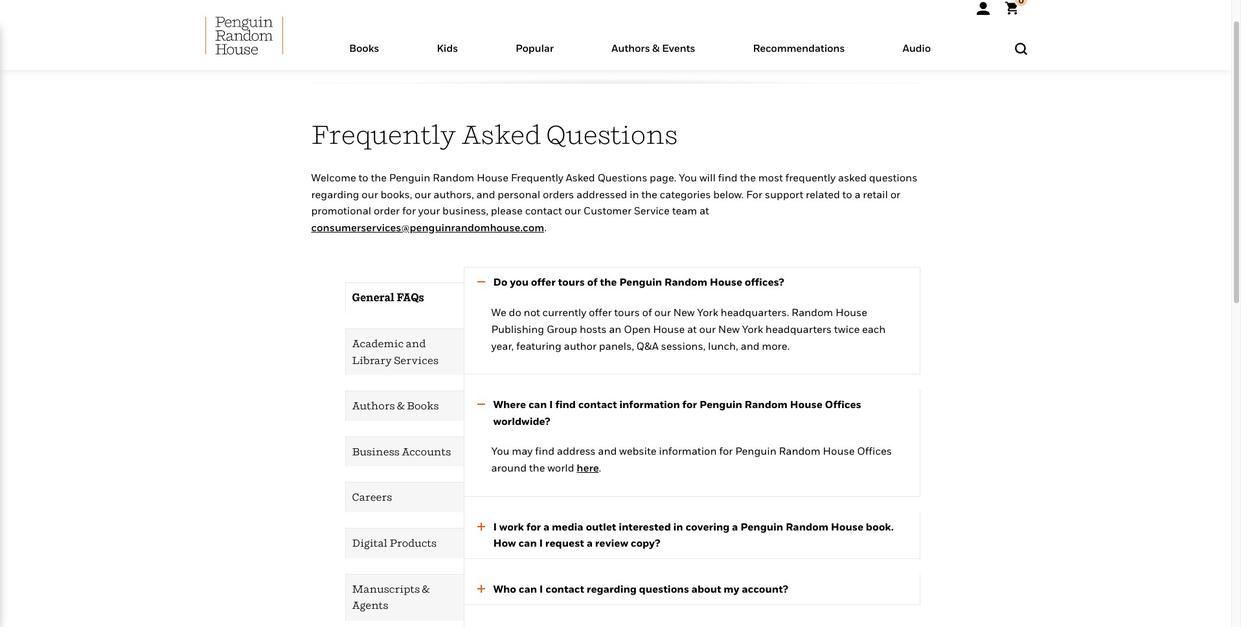 Task type: describe. For each thing, give the bounding box(es) containing it.
hosts
[[580, 323, 607, 336]]

i right the who
[[540, 583, 543, 595]]

1 horizontal spatial regarding
[[587, 583, 637, 595]]

penguin inside where can i find contact information for penguin random house offices worldwide?
[[700, 398, 743, 411]]

house inside welcome to the penguin random house frequently asked questions page. you will find the most frequently asked questions regarding our books, our authors, and personal orders addressed in the categories below. for support related to a retail or promotional order for your business, please contact our customer service team at consumerservices@penguinrandomhouse.com .
[[477, 171, 509, 184]]

frequently asked questions
[[311, 119, 678, 150]]

request
[[546, 537, 584, 550]]

about
[[692, 583, 722, 595]]

not
[[524, 306, 540, 319]]

can inside i work for a media outlet interested in covering a penguin random house book. how can i request a review copy?
[[519, 537, 537, 550]]

questions inside welcome to the penguin random house frequently asked questions page. you will find the most frequently asked questions regarding our books, our authors, and personal orders addressed in the categories below. for support related to a retail or promotional order for your business, please contact our customer service team at consumerservices@penguinrandomhouse.com .
[[870, 171, 918, 184]]

welcome to the penguin random house frequently asked questions page. you will find the most frequently asked questions regarding our books, our authors, and personal orders addressed in the categories below. for support related to a retail or promotional order for your business, please contact our customer service team at consumerservices@penguinrandomhouse.com .
[[311, 171, 918, 234]]

our down orders
[[565, 204, 581, 217]]

find inside where can i find contact information for penguin random house offices worldwide?
[[556, 398, 576, 411]]

your
[[418, 204, 440, 217]]

authors & books
[[352, 399, 439, 412]]

authors for authors & events
[[612, 41, 650, 54]]

open
[[624, 323, 651, 336]]

random inside welcome to the penguin random house frequently asked questions page. you will find the most frequently asked questions regarding our books, our authors, and personal orders addressed in the categories below. for support related to a retail or promotional order for your business, please contact our customer service team at consumerservices@penguinrandomhouse.com .
[[433, 171, 474, 184]]

popular button
[[487, 39, 583, 70]]

work
[[500, 520, 524, 533]]

random inside i work for a media outlet interested in covering a penguin random house book. how can i request a review copy?
[[786, 520, 829, 533]]

promotional
[[311, 204, 371, 217]]

address
[[557, 445, 596, 458]]

we
[[492, 306, 507, 319]]

who can i contact regarding questions about my account? link
[[464, 581, 907, 598]]

do you offer tours of the penguin random house offices?
[[493, 276, 784, 289]]

where can i find contact information for penguin random house offices worldwide?
[[493, 398, 862, 427]]

do
[[509, 306, 522, 319]]

categories
[[660, 188, 711, 201]]

asked
[[838, 171, 867, 184]]

we do not currently offer tours of our new york headquarters. random house publishing group hosts an open house at our new york headquarters twice each year, featuring author panels, q&a sessions, lunch, and more.
[[492, 306, 886, 353]]

can for who
[[519, 583, 537, 595]]

and inside welcome to the penguin random house frequently asked questions page. you will find the most frequently asked questions regarding our books, our authors, and personal orders addressed in the categories below. for support related to a retail or promotional order for your business, please contact our customer service team at consumerservices@penguinrandomhouse.com .
[[477, 188, 495, 201]]

authors & events link
[[612, 41, 696, 70]]

may
[[512, 445, 533, 458]]

house inside where can i find contact information for penguin random house offices worldwide?
[[790, 398, 823, 411]]

authors & events button
[[583, 39, 724, 70]]

at inside we do not currently offer tours of our new york headquarters. random house publishing group hosts an open house at our new york headquarters twice each year, featuring author panels, q&a sessions, lunch, and more.
[[688, 323, 697, 336]]

1 vertical spatial books
[[407, 399, 439, 412]]

q&a
[[637, 340, 659, 353]]

manuscripts & agents link
[[346, 574, 464, 621]]

audio button
[[874, 39, 960, 70]]

team
[[672, 204, 697, 217]]

0 vertical spatial york
[[697, 306, 719, 319]]

questions inside welcome to the penguin random house frequently asked questions page. you will find the most frequently asked questions regarding our books, our authors, and personal orders addressed in the categories below. for support related to a retail or promotional order for your business, please contact our customer service team at consumerservices@penguinrandomhouse.com .
[[598, 171, 648, 184]]

customer
[[584, 204, 632, 217]]

services
[[394, 354, 439, 366]]

authors & events
[[612, 41, 696, 54]]

careers link
[[346, 483, 464, 513]]

authors,
[[434, 188, 474, 201]]

our up lunch,
[[700, 323, 716, 336]]

the inside you may find address and website information for penguin random house offices around the world
[[529, 461, 545, 474]]

academic
[[352, 337, 404, 350]]

find inside welcome to the penguin random house frequently asked questions page. you will find the most frequently asked questions regarding our books, our authors, and personal orders addressed in the categories below. for support related to a retail or promotional order for your business, please contact our customer service team at consumerservices@penguinrandomhouse.com .
[[718, 171, 738, 184]]

0 vertical spatial asked
[[462, 119, 541, 150]]

order
[[374, 204, 400, 217]]

worldwide?
[[493, 414, 550, 427]]

. inside welcome to the penguin random house frequently asked questions page. you will find the most frequently asked questions regarding our books, our authors, and personal orders addressed in the categories below. for support related to a retail or promotional order for your business, please contact our customer service team at consumerservices@penguinrandomhouse.com .
[[544, 221, 547, 234]]

manuscripts
[[352, 582, 420, 595]]

academic and library services
[[352, 337, 439, 366]]

how
[[493, 537, 516, 550]]

a inside welcome to the penguin random house frequently asked questions page. you will find the most frequently asked questions regarding our books, our authors, and personal orders addressed in the categories below. for support related to a retail or promotional order for your business, please contact our customer service team at consumerservices@penguinrandomhouse.com .
[[855, 188, 861, 201]]

0 vertical spatial offer
[[531, 276, 556, 289]]

digital products
[[352, 537, 437, 549]]

welcome
[[311, 171, 356, 184]]

support
[[765, 188, 804, 201]]

tours inside we do not currently offer tours of our new york headquarters. random house publishing group hosts an open house at our new york headquarters twice each year, featuring author panels, q&a sessions, lunch, and more.
[[615, 306, 640, 319]]

contact inside where can i find contact information for penguin random house offices worldwide?
[[578, 398, 617, 411]]

0 vertical spatial questions
[[546, 119, 678, 150]]

where
[[493, 398, 526, 411]]

agents
[[352, 599, 389, 612]]

random inside you may find address and website information for penguin random house offices around the world
[[779, 445, 821, 458]]

each
[[862, 323, 886, 336]]

headquarters
[[766, 323, 832, 336]]

more.
[[762, 340, 790, 353]]

1 horizontal spatial york
[[742, 323, 763, 336]]

frequently
[[786, 171, 836, 184]]

contact inside welcome to the penguin random house frequently asked questions page. you will find the most frequently asked questions regarding our books, our authors, and personal orders addressed in the categories below. for support related to a retail or promotional order for your business, please contact our customer service team at consumerservices@penguinrandomhouse.com .
[[525, 204, 562, 217]]

a left the media
[[544, 520, 550, 533]]

manuscripts & agents
[[352, 582, 430, 612]]

the up books,
[[371, 171, 387, 184]]

business
[[352, 445, 400, 458]]

books inside dropdown button
[[349, 41, 379, 54]]

year,
[[492, 340, 514, 353]]

books button
[[320, 39, 408, 70]]

business accounts
[[352, 445, 451, 458]]

i work for a media outlet interested in covering a penguin random house book. how can i request a review copy?
[[493, 520, 894, 550]]

1 vertical spatial .
[[599, 461, 602, 474]]

personal
[[498, 188, 541, 201]]

below.
[[714, 188, 744, 201]]

offer inside we do not currently offer tours of our new york headquarters. random house publishing group hosts an open house at our new york headquarters twice each year, featuring author panels, q&a sessions, lunch, and more.
[[589, 306, 612, 319]]

recommendations link
[[753, 41, 845, 70]]

interested
[[619, 520, 671, 533]]

for inside you may find address and website information for penguin random house offices around the world
[[719, 445, 733, 458]]

penguin inside welcome to the penguin random house frequently asked questions page. you will find the most frequently asked questions regarding our books, our authors, and personal orders addressed in the categories below. for support related to a retail or promotional order for your business, please contact our customer service team at consumerservices@penguinrandomhouse.com .
[[389, 171, 431, 184]]

of inside we do not currently offer tours of our new york headquarters. random house publishing group hosts an open house at our new york headquarters twice each year, featuring author panels, q&a sessions, lunch, and more.
[[643, 306, 652, 319]]

the up for on the top of the page
[[740, 171, 756, 184]]

books,
[[381, 188, 412, 201]]

for inside welcome to the penguin random house frequently asked questions page. you will find the most frequently asked questions regarding our books, our authors, and personal orders addressed in the categories below. for support related to a retail or promotional order for your business, please contact our customer service team at consumerservices@penguinrandomhouse.com .
[[402, 204, 416, 217]]

0 horizontal spatial to
[[359, 171, 369, 184]]

digital products link
[[346, 529, 464, 558]]

do you offer tours of the penguin random house offices? link
[[464, 274, 907, 291]]

orders
[[543, 188, 574, 201]]

at inside welcome to the penguin random house frequently asked questions page. you will find the most frequently asked questions regarding our books, our authors, and personal orders addressed in the categories below. for support related to a retail or promotional order for your business, please contact our customer service team at consumerservices@penguinrandomhouse.com .
[[700, 204, 709, 217]]

events
[[662, 41, 696, 54]]

authors for authors & books
[[352, 399, 395, 412]]

i inside where can i find contact information for penguin random house offices worldwide?
[[550, 398, 553, 411]]

consumerservices@penguinrandomhouse.com
[[311, 221, 544, 234]]

careers
[[352, 491, 392, 504]]

regarding inside welcome to the penguin random house frequently asked questions page. you will find the most frequently asked questions regarding our books, our authors, and personal orders addressed in the categories below. for support related to a retail or promotional order for your business, please contact our customer service team at consumerservices@penguinrandomhouse.com .
[[311, 188, 359, 201]]

service
[[634, 204, 670, 217]]

i left the work
[[493, 520, 497, 533]]

& for agents
[[422, 582, 430, 595]]



Task type: vqa. For each thing, say whether or not it's contained in the screenshot.
middle &
yes



Task type: locate. For each thing, give the bounding box(es) containing it.
and up services
[[406, 337, 426, 350]]

of up "open"
[[643, 306, 652, 319]]

questions up or
[[870, 171, 918, 184]]

group
[[547, 323, 577, 336]]

frequently inside welcome to the penguin random house frequently asked questions page. you will find the most frequently asked questions regarding our books, our authors, and personal orders addressed in the categories below. for support related to a retail or promotional order for your business, please contact our customer service team at consumerservices@penguinrandomhouse.com .
[[511, 171, 564, 184]]

authors & books link
[[346, 392, 464, 421]]

0 vertical spatial frequently
[[311, 119, 456, 150]]

library
[[352, 354, 392, 366]]

house
[[477, 171, 509, 184], [710, 276, 743, 289], [836, 306, 868, 319], [653, 323, 685, 336], [790, 398, 823, 411], [823, 445, 855, 458], [831, 520, 864, 533]]

2 horizontal spatial find
[[718, 171, 738, 184]]

publishing
[[492, 323, 544, 336]]

do
[[493, 276, 508, 289]]

digital
[[352, 537, 388, 549]]

penguin random house image
[[205, 16, 283, 55]]

0 horizontal spatial tours
[[558, 276, 585, 289]]

1 vertical spatial you
[[492, 445, 510, 458]]

authors down library
[[352, 399, 395, 412]]

1 vertical spatial contact
[[578, 398, 617, 411]]

offer right you
[[531, 276, 556, 289]]

1 vertical spatial new
[[719, 323, 740, 336]]

1 horizontal spatial books
[[407, 399, 439, 412]]

1 vertical spatial information
[[659, 445, 717, 458]]

& for events
[[653, 41, 660, 54]]

you inside you may find address and website information for penguin random house offices around the world
[[492, 445, 510, 458]]

page.
[[650, 171, 677, 184]]

and inside you may find address and website information for penguin random house offices around the world
[[598, 445, 617, 458]]

find right may
[[535, 445, 555, 458]]

shopping cart image
[[1005, 0, 1027, 15]]

i up worldwide? on the bottom of page
[[550, 398, 553, 411]]

and
[[477, 188, 495, 201], [406, 337, 426, 350], [741, 340, 760, 353], [598, 445, 617, 458]]

here link
[[577, 461, 599, 474]]

frequently
[[311, 119, 456, 150], [511, 171, 564, 184]]

i
[[550, 398, 553, 411], [493, 520, 497, 533], [539, 537, 543, 550], [540, 583, 543, 595]]

faqs
[[397, 291, 424, 304]]

tours up currently at the left
[[558, 276, 585, 289]]

1 vertical spatial of
[[643, 306, 652, 319]]

lunch,
[[708, 340, 739, 353]]

in left covering
[[674, 520, 683, 533]]

1 vertical spatial frequently
[[511, 171, 564, 184]]

0 vertical spatial contact
[[525, 204, 562, 217]]

and up "business,"
[[477, 188, 495, 201]]

frequently up "personal"
[[511, 171, 564, 184]]

1 vertical spatial york
[[742, 323, 763, 336]]

house inside i work for a media outlet interested in covering a penguin random house book. how can i request a review copy?
[[831, 520, 864, 533]]

a down "outlet"
[[587, 537, 593, 550]]

1 vertical spatial in
[[674, 520, 683, 533]]

a down the asked
[[855, 188, 861, 201]]

1 vertical spatial can
[[519, 537, 537, 550]]

menu containing general faqs
[[311, 283, 464, 627]]

outlet
[[586, 520, 617, 533]]

general faqs link
[[346, 283, 464, 313]]

book.
[[866, 520, 894, 533]]

0 horizontal spatial in
[[630, 188, 639, 201]]

currently
[[543, 306, 587, 319]]

for right the work
[[527, 520, 541, 533]]

to
[[359, 171, 369, 184], [843, 188, 853, 201]]

0 horizontal spatial &
[[397, 399, 405, 412]]

asked inside welcome to the penguin random house frequently asked questions page. you will find the most frequently asked questions regarding our books, our authors, and personal orders addressed in the categories below. for support related to a retail or promotional order for your business, please contact our customer service team at consumerservices@penguinrandomhouse.com .
[[566, 171, 595, 184]]

the up "service" on the right
[[642, 188, 658, 201]]

of
[[587, 276, 598, 289], [643, 306, 652, 319]]

1 vertical spatial &
[[397, 399, 405, 412]]

0 horizontal spatial you
[[492, 445, 510, 458]]

authors inside "link"
[[612, 41, 650, 54]]

audio link
[[903, 41, 931, 70]]

kids link
[[437, 41, 458, 70]]

contact down orders
[[525, 204, 562, 217]]

in inside i work for a media outlet interested in covering a penguin random house book. how can i request a review copy?
[[674, 520, 683, 533]]

york up lunch,
[[697, 306, 719, 319]]

authors inside menu
[[352, 399, 395, 412]]

please
[[491, 204, 523, 217]]

offices inside you may find address and website information for penguin random house offices around the world
[[857, 445, 892, 458]]

our up your in the top left of the page
[[415, 188, 431, 201]]

the
[[371, 171, 387, 184], [740, 171, 756, 184], [642, 188, 658, 201], [600, 276, 617, 289], [529, 461, 545, 474]]

general faqs
[[352, 291, 424, 304]]

authors left events
[[612, 41, 650, 54]]

at up sessions,
[[688, 323, 697, 336]]

sign in image
[[977, 2, 990, 15]]

books link
[[349, 41, 379, 70]]

search image
[[1015, 43, 1027, 55]]

1 vertical spatial at
[[688, 323, 697, 336]]

. down orders
[[544, 221, 547, 234]]

0 horizontal spatial of
[[587, 276, 598, 289]]

account?
[[742, 583, 788, 595]]

for up you may find address and website information for penguin random house offices around the world
[[683, 398, 697, 411]]

can up worldwide? on the bottom of page
[[529, 398, 547, 411]]

offices
[[825, 398, 862, 411], [857, 445, 892, 458]]

1 horizontal spatial &
[[422, 582, 430, 595]]

information inside you may find address and website information for penguin random house offices around the world
[[659, 445, 717, 458]]

0 vertical spatial can
[[529, 398, 547, 411]]

& right manuscripts
[[422, 582, 430, 595]]

0 horizontal spatial regarding
[[311, 188, 359, 201]]

1 vertical spatial offer
[[589, 306, 612, 319]]

0 horizontal spatial questions
[[639, 583, 689, 595]]

our up order
[[362, 188, 378, 201]]

0 horizontal spatial asked
[[462, 119, 541, 150]]

penguin inside i work for a media outlet interested in covering a penguin random house book. how can i request a review copy?
[[741, 520, 784, 533]]

questions left about
[[639, 583, 689, 595]]

copy?
[[631, 537, 661, 550]]

can
[[529, 398, 547, 411], [519, 537, 537, 550], [519, 583, 537, 595]]

0 horizontal spatial frequently
[[311, 119, 456, 150]]

1 horizontal spatial find
[[556, 398, 576, 411]]

1 horizontal spatial new
[[719, 323, 740, 336]]

0 vertical spatial regarding
[[311, 188, 359, 201]]

headquarters.
[[721, 306, 789, 319]]

contact
[[525, 204, 562, 217], [578, 398, 617, 411], [546, 583, 585, 595]]

0 horizontal spatial find
[[535, 445, 555, 458]]

to down the asked
[[843, 188, 853, 201]]

2 vertical spatial contact
[[546, 583, 585, 595]]

and inside we do not currently offer tours of our new york headquarters. random house publishing group hosts an open house at our new york headquarters twice each year, featuring author panels, q&a sessions, lunch, and more.
[[741, 340, 760, 353]]

& inside "link"
[[653, 41, 660, 54]]

review
[[595, 537, 629, 550]]

questions
[[546, 119, 678, 150], [598, 171, 648, 184]]

contact down 'request' on the left bottom
[[546, 583, 585, 595]]

the down may
[[529, 461, 545, 474]]

business,
[[443, 204, 489, 217]]

offer
[[531, 276, 556, 289], [589, 306, 612, 319]]

0 vertical spatial questions
[[870, 171, 918, 184]]

website
[[620, 445, 657, 458]]

0 vertical spatial new
[[674, 306, 695, 319]]

1 horizontal spatial .
[[599, 461, 602, 474]]

1 horizontal spatial questions
[[870, 171, 918, 184]]

random
[[433, 171, 474, 184], [665, 276, 708, 289], [792, 306, 833, 319], [745, 398, 788, 411], [779, 445, 821, 458], [786, 520, 829, 533]]

media
[[552, 520, 584, 533]]

author
[[564, 340, 597, 353]]

1 vertical spatial to
[[843, 188, 853, 201]]

0 horizontal spatial .
[[544, 221, 547, 234]]

0 vertical spatial at
[[700, 204, 709, 217]]

york down headquarters.
[[742, 323, 763, 336]]

and left more.
[[741, 340, 760, 353]]

&
[[653, 41, 660, 54], [397, 399, 405, 412], [422, 582, 430, 595]]

1 vertical spatial asked
[[566, 171, 595, 184]]

1 vertical spatial questions
[[639, 583, 689, 595]]

.
[[544, 221, 547, 234], [599, 461, 602, 474]]

can right the who
[[519, 583, 537, 595]]

0 vertical spatial to
[[359, 171, 369, 184]]

& inside manuscripts & agents
[[422, 582, 430, 595]]

in inside welcome to the penguin random house frequently asked questions page. you will find the most frequently asked questions regarding our books, our authors, and personal orders addressed in the categories below. for support related to a retail or promotional order for your business, please contact our customer service team at consumerservices@penguinrandomhouse.com .
[[630, 188, 639, 201]]

random inside where can i find contact information for penguin random house offices worldwide?
[[745, 398, 788, 411]]

0 horizontal spatial york
[[697, 306, 719, 319]]

1 horizontal spatial frequently
[[511, 171, 564, 184]]

0 vertical spatial tours
[[558, 276, 585, 289]]

can for where
[[529, 398, 547, 411]]

covering
[[686, 520, 730, 533]]

our up q&a
[[655, 306, 671, 319]]

contact up 'address'
[[578, 398, 617, 411]]

recommendations button
[[724, 39, 874, 70]]

regarding down the welcome
[[311, 188, 359, 201]]

0 horizontal spatial offer
[[531, 276, 556, 289]]

a
[[855, 188, 861, 201], [544, 520, 550, 533], [732, 520, 738, 533], [587, 537, 593, 550]]

can right how
[[519, 537, 537, 550]]

popular
[[516, 41, 554, 54]]

you may find address and website information for penguin random house offices around the world
[[492, 445, 892, 474]]

an
[[609, 323, 622, 336]]

main navigation element
[[173, 16, 1059, 70]]

0 vertical spatial of
[[587, 276, 598, 289]]

my
[[724, 583, 740, 595]]

2 vertical spatial &
[[422, 582, 430, 595]]

for inside where can i find contact information for penguin random house offices worldwide?
[[683, 398, 697, 411]]

you up around
[[492, 445, 510, 458]]

you inside welcome to the penguin random house frequently asked questions page. you will find the most frequently asked questions regarding our books, our authors, and personal orders addressed in the categories below. for support related to a retail or promotional order for your business, please contact our customer service team at consumerservices@penguinrandomhouse.com .
[[679, 171, 697, 184]]

1 horizontal spatial in
[[674, 520, 683, 533]]

books
[[349, 41, 379, 54], [407, 399, 439, 412]]

0 vertical spatial offices
[[825, 398, 862, 411]]

1 vertical spatial authors
[[352, 399, 395, 412]]

2 vertical spatial can
[[519, 583, 537, 595]]

0 vertical spatial you
[[679, 171, 697, 184]]

the up an
[[600, 276, 617, 289]]

asked up addressed
[[566, 171, 595, 184]]

information up website
[[620, 398, 680, 411]]

information inside where can i find contact information for penguin random house offices worldwide?
[[620, 398, 680, 411]]

a right covering
[[732, 520, 738, 533]]

1 vertical spatial offices
[[857, 445, 892, 458]]

menu
[[311, 283, 464, 627]]

addressed
[[577, 188, 627, 201]]

1 vertical spatial questions
[[598, 171, 648, 184]]

& left events
[[653, 41, 660, 54]]

most
[[759, 171, 783, 184]]

offer up hosts on the bottom
[[589, 306, 612, 319]]

1 vertical spatial find
[[556, 398, 576, 411]]

of up hosts on the bottom
[[587, 276, 598, 289]]

recommendations
[[753, 41, 845, 54]]

twice
[[834, 323, 860, 336]]

0 vertical spatial information
[[620, 398, 680, 411]]

who can i contact regarding questions about my account?
[[493, 583, 788, 595]]

for
[[747, 188, 763, 201]]

i left 'request' on the left bottom
[[539, 537, 543, 550]]

1 horizontal spatial offer
[[589, 306, 612, 319]]

random inside we do not currently offer tours of our new york headquarters. random house publishing group hosts an open house at our new york headquarters twice each year, featuring author panels, q&a sessions, lunch, and more.
[[792, 306, 833, 319]]

0 vertical spatial find
[[718, 171, 738, 184]]

1 vertical spatial tours
[[615, 306, 640, 319]]

1 vertical spatial regarding
[[587, 583, 637, 595]]

& for books
[[397, 399, 405, 412]]

0 horizontal spatial books
[[349, 41, 379, 54]]

new up lunch,
[[719, 323, 740, 336]]

0 vertical spatial &
[[653, 41, 660, 54]]

panels,
[[599, 340, 634, 353]]

offices inside where can i find contact information for penguin random house offices worldwide?
[[825, 398, 862, 411]]

business accounts link
[[346, 437, 464, 467]]

consumerservices@penguinrandomhouse.com link
[[311, 221, 544, 234]]

frequently up books,
[[311, 119, 456, 150]]

0 vertical spatial in
[[630, 188, 639, 201]]

at right team
[[700, 204, 709, 217]]

offices?
[[745, 276, 784, 289]]

0 horizontal spatial at
[[688, 323, 697, 336]]

1 horizontal spatial asked
[[566, 171, 595, 184]]

1 horizontal spatial to
[[843, 188, 853, 201]]

for inside i work for a media outlet interested in covering a penguin random house book. how can i request a review copy?
[[527, 520, 541, 533]]

around
[[492, 461, 527, 474]]

0 vertical spatial .
[[544, 221, 547, 234]]

find inside you may find address and website information for penguin random house offices around the world
[[535, 445, 555, 458]]

you
[[510, 276, 529, 289]]

or
[[891, 188, 901, 201]]

regarding down review
[[587, 583, 637, 595]]

information
[[620, 398, 680, 411], [659, 445, 717, 458]]

and up here .
[[598, 445, 617, 458]]

kids
[[437, 41, 458, 54]]

0 vertical spatial books
[[349, 41, 379, 54]]

world
[[548, 461, 575, 474]]

asked up "personal"
[[462, 119, 541, 150]]

you up categories
[[679, 171, 697, 184]]

information down where can i find contact information for penguin random house offices worldwide? link at bottom
[[659, 445, 717, 458]]

penguin inside you may find address and website information for penguin random house offices around the world
[[736, 445, 777, 458]]

retail
[[863, 188, 888, 201]]

and inside 'academic and library services'
[[406, 337, 426, 350]]

where can i find contact information for penguin random house offices worldwide? link
[[464, 397, 907, 430]]

0 horizontal spatial authors
[[352, 399, 395, 412]]

& up the business accounts
[[397, 399, 405, 412]]

related
[[806, 188, 840, 201]]

0 vertical spatial authors
[[612, 41, 650, 54]]

to right the welcome
[[359, 171, 369, 184]]

house inside you may find address and website information for penguin random house offices around the world
[[823, 445, 855, 458]]

1 horizontal spatial tours
[[615, 306, 640, 319]]

kids button
[[408, 39, 487, 70]]

1 horizontal spatial at
[[700, 204, 709, 217]]

for
[[402, 204, 416, 217], [683, 398, 697, 411], [719, 445, 733, 458], [527, 520, 541, 533]]

for left your in the top left of the page
[[402, 204, 416, 217]]

0 horizontal spatial new
[[674, 306, 695, 319]]

find up below.
[[718, 171, 738, 184]]

new down 'do you offer tours of the penguin random house offices?' link
[[674, 306, 695, 319]]

in up "service" on the right
[[630, 188, 639, 201]]

1 horizontal spatial authors
[[612, 41, 650, 54]]

1 horizontal spatial of
[[643, 306, 652, 319]]

find up 'address'
[[556, 398, 576, 411]]

tours up "open"
[[615, 306, 640, 319]]

2 vertical spatial find
[[535, 445, 555, 458]]

. right the world
[[599, 461, 602, 474]]

can inside where can i find contact information for penguin random house offices worldwide?
[[529, 398, 547, 411]]

2 horizontal spatial &
[[653, 41, 660, 54]]

audio
[[903, 41, 931, 54]]

1 horizontal spatial you
[[679, 171, 697, 184]]

for down where can i find contact information for penguin random house offices worldwide? link at bottom
[[719, 445, 733, 458]]



